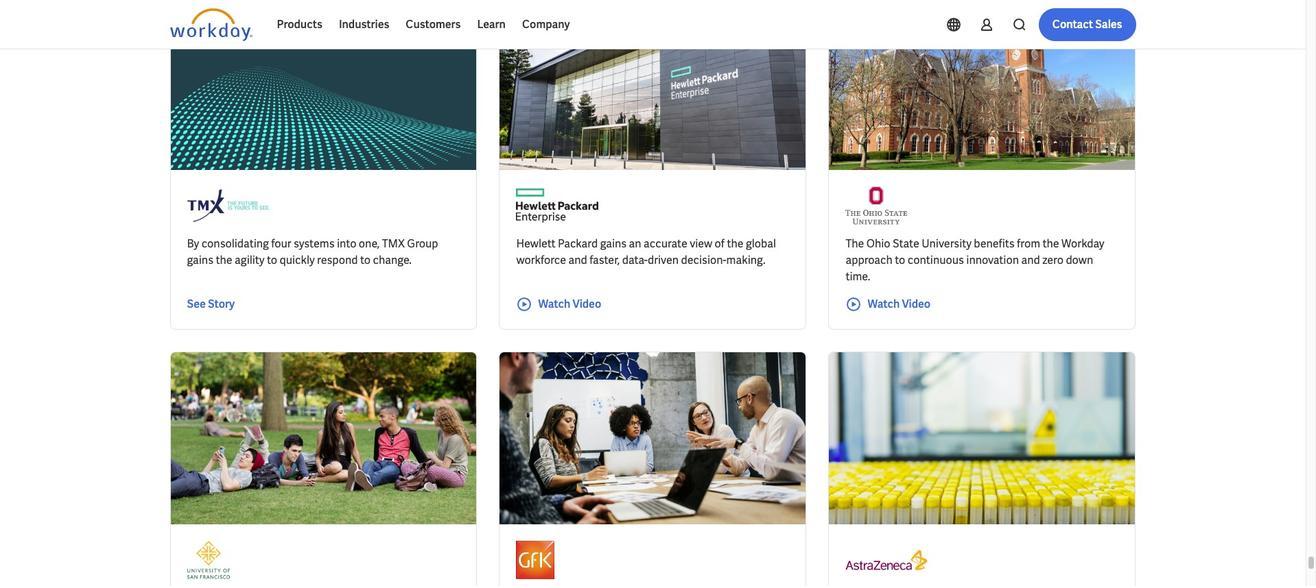 Task type: describe. For each thing, give the bounding box(es) containing it.
hewlett
[[516, 237, 556, 251]]

clear
[[536, 15, 559, 27]]

hewlett packard gains an accurate view of the global workforce and faster, data-driven decision-making.
[[516, 237, 776, 268]]

all
[[561, 15, 573, 27]]

time.
[[846, 270, 870, 284]]

industries button
[[331, 8, 398, 41]]

zero
[[1042, 253, 1064, 268]]

watch video link for workforce
[[516, 297, 601, 313]]

see
[[187, 297, 206, 312]]

sales
[[1095, 17, 1122, 32]]

watch for to
[[868, 297, 900, 312]]

products button
[[269, 8, 331, 41]]

more button
[[460, 8, 521, 35]]

topic button
[[170, 8, 232, 35]]

change.
[[373, 253, 412, 268]]

go to the homepage image
[[170, 8, 252, 41]]

Search Customer Stories text field
[[941, 9, 1109, 33]]

the ohio state university benefits from the workday approach to continuous innovation and zero down time.
[[846, 237, 1104, 284]]

university
[[922, 237, 972, 251]]

to inside the ohio state university benefits from the workday approach to continuous innovation and zero down time.
[[895, 253, 905, 268]]

packard
[[558, 237, 598, 251]]

decision-
[[681, 253, 726, 268]]

group
[[407, 237, 438, 251]]

continuous
[[908, 253, 964, 268]]

into
[[337, 237, 356, 251]]

see story link
[[187, 297, 235, 313]]

business outcome button
[[328, 8, 449, 35]]

gfk se image
[[516, 542, 555, 580]]

watch video for to
[[868, 297, 931, 312]]

university of san francisco image
[[187, 542, 230, 580]]

and inside the ohio state university benefits from the workday approach to continuous innovation and zero down time.
[[1021, 253, 1040, 268]]

topic
[[181, 15, 204, 27]]

global
[[746, 237, 776, 251]]

watch video for workforce
[[538, 297, 601, 312]]

and inside hewlett packard gains an accurate view of the global workforce and faster, data-driven decision-making.
[[569, 253, 587, 268]]

industry
[[254, 15, 290, 27]]

learn button
[[469, 8, 514, 41]]

from
[[1017, 237, 1040, 251]]

1 to from the left
[[267, 253, 277, 268]]

state
[[893, 237, 919, 251]]

consolidating
[[201, 237, 269, 251]]

view
[[690, 237, 712, 251]]

contact
[[1052, 17, 1093, 32]]

outcome
[[381, 15, 421, 27]]

agility
[[235, 253, 265, 268]]

the
[[846, 237, 864, 251]]

quickly
[[280, 253, 315, 268]]

data-
[[622, 253, 648, 268]]

video for continuous
[[902, 297, 931, 312]]

four
[[271, 237, 291, 251]]

clear all button
[[532, 8, 577, 35]]

clear all
[[536, 15, 573, 27]]



Task type: vqa. For each thing, say whether or not it's contained in the screenshot.
watch video link to the left
yes



Task type: locate. For each thing, give the bounding box(es) containing it.
gains inside the by consolidating four systems into one, tmx group gains the agility to quickly respond to change.
[[187, 253, 213, 268]]

industry button
[[243, 8, 317, 35]]

more
[[471, 15, 494, 27]]

video for and
[[573, 297, 601, 312]]

by consolidating four systems into one, tmx group gains the agility to quickly respond to change.
[[187, 237, 438, 268]]

contact sales link
[[1039, 8, 1136, 41]]

1 horizontal spatial watch
[[868, 297, 900, 312]]

1 watch video from the left
[[538, 297, 601, 312]]

to down four at top left
[[267, 253, 277, 268]]

watch video
[[538, 297, 601, 312], [868, 297, 931, 312]]

the down consolidating at the top left
[[216, 253, 232, 268]]

0 horizontal spatial video
[[573, 297, 601, 312]]

1 horizontal spatial to
[[360, 253, 371, 268]]

contact sales
[[1052, 17, 1122, 32]]

2 watch video link from the left
[[846, 297, 931, 313]]

customers button
[[398, 8, 469, 41]]

0 horizontal spatial and
[[569, 253, 587, 268]]

1 vertical spatial gains
[[187, 253, 213, 268]]

watch video link
[[516, 297, 601, 313], [846, 297, 931, 313]]

watch down workforce
[[538, 297, 570, 312]]

driven
[[648, 253, 679, 268]]

see story
[[187, 297, 235, 312]]

0 horizontal spatial to
[[267, 253, 277, 268]]

gains up the faster,
[[600, 237, 627, 251]]

respond
[[317, 253, 358, 268]]

the inside the ohio state university benefits from the workday approach to continuous innovation and zero down time.
[[1043, 237, 1059, 251]]

watch video down time.
[[868, 297, 931, 312]]

and down from
[[1021, 253, 1040, 268]]

tmx
[[382, 237, 405, 251]]

1 horizontal spatial gains
[[600, 237, 627, 251]]

faster,
[[590, 253, 620, 268]]

one,
[[359, 237, 380, 251]]

approach
[[846, 253, 893, 268]]

benefits
[[974, 237, 1015, 251]]

making.
[[726, 253, 765, 268]]

down
[[1066, 253, 1093, 268]]

systems
[[294, 237, 335, 251]]

watch down time.
[[868, 297, 900, 312]]

business
[[339, 15, 379, 27]]

business outcome
[[339, 15, 421, 27]]

the inside hewlett packard gains an accurate view of the global workforce and faster, data-driven decision-making.
[[727, 237, 744, 251]]

1 watch video link from the left
[[516, 297, 601, 313]]

customers
[[406, 17, 461, 32]]

1 horizontal spatial watch video link
[[846, 297, 931, 313]]

1 horizontal spatial watch video
[[868, 297, 931, 312]]

watch video link down workforce
[[516, 297, 601, 313]]

the up zero at the top right
[[1043, 237, 1059, 251]]

watch for workforce
[[538, 297, 570, 312]]

video down the faster,
[[573, 297, 601, 312]]

innovation
[[966, 253, 1019, 268]]

1 and from the left
[[569, 253, 587, 268]]

2 and from the left
[[1021, 253, 1040, 268]]

0 horizontal spatial watch
[[538, 297, 570, 312]]

an
[[629, 237, 641, 251]]

and down packard on the left top
[[569, 253, 587, 268]]

of
[[715, 237, 725, 251]]

to down state
[[895, 253, 905, 268]]

0 horizontal spatial the
[[216, 253, 232, 268]]

watch video link down time.
[[846, 297, 931, 313]]

gains down by
[[187, 253, 213, 268]]

watch video down workforce
[[538, 297, 601, 312]]

0 horizontal spatial watch video
[[538, 297, 601, 312]]

0 horizontal spatial watch video link
[[516, 297, 601, 313]]

products
[[277, 17, 322, 32]]

1 watch from the left
[[538, 297, 570, 312]]

ohio
[[866, 237, 890, 251]]

2 watch video from the left
[[868, 297, 931, 312]]

to
[[267, 253, 277, 268], [360, 253, 371, 268], [895, 253, 905, 268]]

watch video link for to
[[846, 297, 931, 313]]

0 vertical spatial gains
[[600, 237, 627, 251]]

watch
[[538, 297, 570, 312], [868, 297, 900, 312]]

gains
[[600, 237, 627, 251], [187, 253, 213, 268]]

2 video from the left
[[902, 297, 931, 312]]

2 horizontal spatial to
[[895, 253, 905, 268]]

gains inside hewlett packard gains an accurate view of the global workforce and faster, data-driven decision-making.
[[600, 237, 627, 251]]

by
[[187, 237, 199, 251]]

hewlett packard enterprise image
[[516, 187, 599, 225]]

3 to from the left
[[895, 253, 905, 268]]

workday
[[1062, 237, 1104, 251]]

story
[[208, 297, 235, 312]]

learn
[[477, 17, 506, 32]]

the right of
[[727, 237, 744, 251]]

workforce
[[516, 253, 566, 268]]

the ohio state university image
[[846, 187, 907, 225]]

the
[[727, 237, 744, 251], [1043, 237, 1059, 251], [216, 253, 232, 268]]

2 to from the left
[[360, 253, 371, 268]]

and
[[569, 253, 587, 268], [1021, 253, 1040, 268]]

video
[[573, 297, 601, 312], [902, 297, 931, 312]]

0 horizontal spatial gains
[[187, 253, 213, 268]]

to down one,
[[360, 253, 371, 268]]

video down continuous
[[902, 297, 931, 312]]

1 horizontal spatial the
[[727, 237, 744, 251]]

2 horizontal spatial the
[[1043, 237, 1059, 251]]

2 watch from the left
[[868, 297, 900, 312]]

1 horizontal spatial video
[[902, 297, 931, 312]]

the inside the by consolidating four systems into one, tmx group gains the agility to quickly respond to change.
[[216, 253, 232, 268]]

1 horizontal spatial and
[[1021, 253, 1040, 268]]

industries
[[339, 17, 389, 32]]

1 video from the left
[[573, 297, 601, 312]]

astrazeneca uk limited image
[[846, 542, 928, 580]]

accurate
[[644, 237, 687, 251]]

company button
[[514, 8, 578, 41]]

company
[[522, 17, 570, 32]]

tmx inc. image
[[187, 187, 269, 225]]



